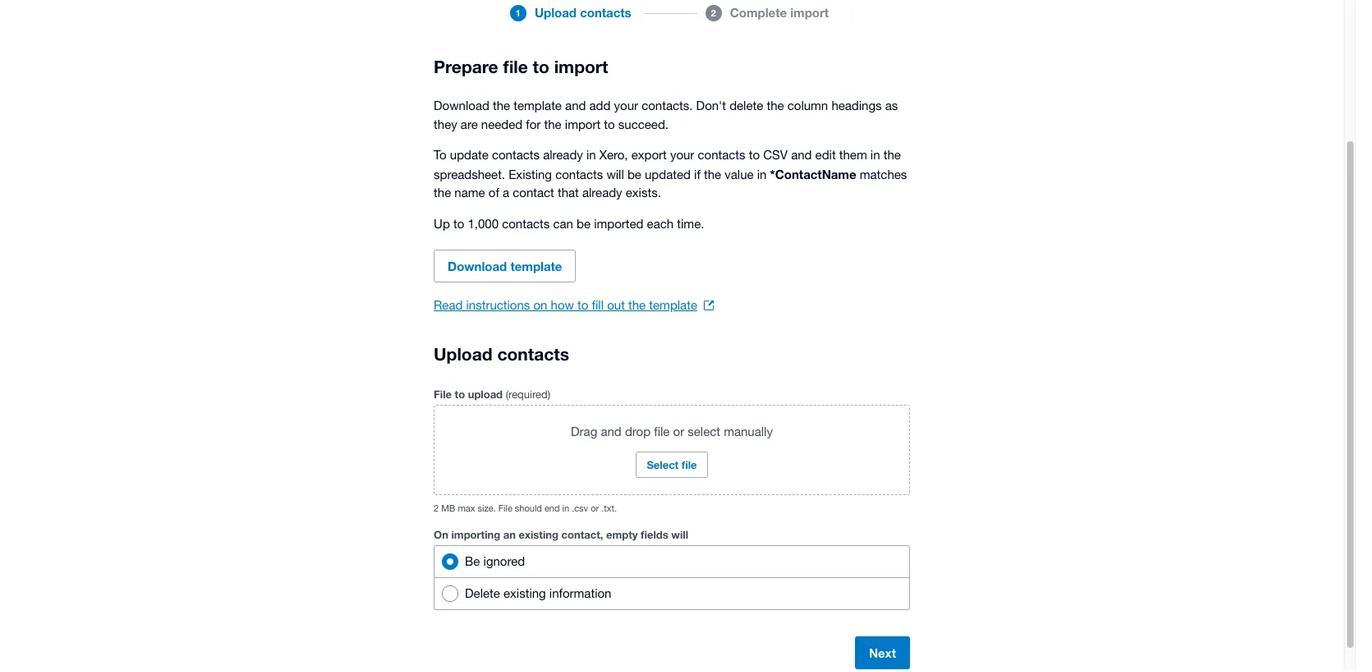 Task type: describe. For each thing, give the bounding box(es) containing it.
existing inside group
[[504, 587, 546, 601]]

ignored
[[484, 555, 525, 569]]

the right if
[[704, 167, 722, 181]]

mb
[[441, 504, 455, 514]]

0 vertical spatial import
[[791, 5, 829, 20]]

the right delete
[[767, 99, 784, 113]]

to inside download the template and add your contacts. don't delete the column headings as they are needed for the import to succeed.
[[604, 117, 615, 131]]

on importing an existing contact, empty fields will
[[434, 528, 689, 541]]

empty
[[606, 528, 638, 541]]

to left fill
[[578, 298, 589, 312]]

.csv
[[572, 504, 588, 514]]

to up for
[[533, 57, 550, 77]]

0 vertical spatial existing
[[519, 528, 559, 541]]

upload
[[468, 388, 503, 401]]

0 horizontal spatial be
[[577, 217, 591, 230]]

select file
[[647, 458, 697, 472]]

0 horizontal spatial or
[[591, 504, 599, 514]]

drag
[[571, 425, 598, 439]]

are
[[461, 117, 478, 131]]

0 vertical spatial file
[[434, 388, 452, 401]]

up
[[434, 217, 450, 230]]

an
[[503, 528, 516, 541]]

the inside matches the name of a contact that already exists.
[[434, 186, 451, 200]]

select
[[688, 425, 721, 439]]

complete
[[730, 5, 787, 20]]

next
[[869, 646, 896, 661]]

drop
[[625, 425, 651, 439]]

as
[[885, 99, 898, 113]]

*contactname
[[770, 166, 857, 181]]

add
[[590, 99, 611, 113]]

fill
[[592, 298, 604, 312]]

complete import
[[730, 5, 829, 20]]

the up the matches
[[884, 148, 901, 162]]

csv
[[764, 148, 788, 162]]

to left the upload
[[455, 388, 465, 401]]

be
[[465, 555, 480, 569]]

1 vertical spatial upload
[[434, 344, 493, 365]]

to right up
[[454, 217, 464, 230]]

each
[[647, 217, 674, 230]]

in left xero,
[[587, 148, 596, 162]]

of
[[489, 186, 499, 200]]

the up needed
[[493, 99, 510, 113]]

1 horizontal spatial or
[[673, 425, 685, 439]]

update
[[450, 148, 489, 162]]

file for select
[[682, 458, 697, 472]]

edit
[[816, 148, 836, 162]]

import inside download the template and add your contacts. don't delete the column headings as they are needed for the import to succeed.
[[565, 117, 601, 131]]

file to upload (required)
[[434, 388, 551, 401]]

should
[[515, 504, 542, 514]]

1,000
[[468, 217, 499, 230]]

next button
[[855, 637, 910, 670]]

1 vertical spatial file
[[654, 425, 670, 439]]

already inside to update contacts already in xero, export your contacts to csv and edit them in the spreadsheet. existing contacts will be updated if the value in
[[543, 148, 583, 162]]

download for download template
[[448, 259, 507, 274]]

xero,
[[600, 148, 628, 162]]

export
[[632, 148, 667, 162]]

how
[[551, 298, 574, 312]]

download for download the template and add your contacts. don't delete the column headings as they are needed for the import to succeed.
[[434, 99, 490, 113]]

1 vertical spatial import
[[554, 57, 608, 77]]

delete
[[730, 99, 764, 113]]

the right out
[[629, 298, 646, 312]]

to
[[434, 148, 447, 162]]

they
[[434, 117, 457, 131]]

on
[[534, 298, 548, 312]]

instructions
[[466, 298, 530, 312]]



Task type: vqa. For each thing, say whether or not it's contained in the screenshot.
IF
yes



Task type: locate. For each thing, give the bounding box(es) containing it.
1 vertical spatial upload contacts
[[434, 344, 569, 365]]

up to 1,000 contacts can be imported each time.
[[434, 217, 704, 230]]

template up "on"
[[511, 259, 562, 274]]

already up existing
[[543, 148, 583, 162]]

in right value
[[757, 167, 767, 181]]

out
[[607, 298, 625, 312]]

download inside download the template and add your contacts. don't delete the column headings as they are needed for the import to succeed.
[[434, 99, 490, 113]]

upload right 1
[[535, 5, 577, 20]]

file right select
[[682, 458, 697, 472]]

download the template and add your contacts. don't delete the column headings as they are needed for the import to succeed.
[[434, 99, 898, 131]]

your up updated
[[670, 148, 695, 162]]

to inside to update contacts already in xero, export your contacts to csv and edit them in the spreadsheet. existing contacts will be updated if the value in
[[749, 148, 760, 162]]

tab list
[[196, 0, 1149, 54]]

file
[[434, 388, 452, 401], [498, 504, 513, 514]]

don't
[[696, 99, 726, 113]]

a
[[503, 186, 509, 200]]

column
[[788, 99, 828, 113]]

import up add
[[554, 57, 608, 77]]

0 vertical spatial file
[[503, 57, 528, 77]]

1 vertical spatial existing
[[504, 587, 546, 601]]

to left csv
[[749, 148, 760, 162]]

0 vertical spatial download
[[434, 99, 490, 113]]

and left drop
[[601, 425, 622, 439]]

file left the upload
[[434, 388, 452, 401]]

template
[[514, 99, 562, 113], [511, 259, 562, 274], [649, 298, 698, 312]]

them
[[840, 148, 867, 162]]

0 horizontal spatial and
[[565, 99, 586, 113]]

and up *contactname
[[791, 148, 812, 162]]

value
[[725, 167, 754, 181]]

0 horizontal spatial your
[[614, 99, 638, 113]]

0 vertical spatial already
[[543, 148, 583, 162]]

tab list containing upload contacts
[[196, 0, 1149, 54]]

max
[[458, 504, 475, 514]]

1 vertical spatial already
[[583, 186, 622, 200]]

delete existing information
[[465, 587, 612, 601]]

time.
[[677, 217, 704, 230]]

end
[[545, 504, 560, 514]]

already
[[543, 148, 583, 162], [583, 186, 622, 200]]

will right fields
[[672, 528, 689, 541]]

on
[[434, 528, 449, 541]]

0 horizontal spatial 2
[[434, 504, 439, 514]]

and inside to update contacts already in xero, export your contacts to csv and edit them in the spreadsheet. existing contacts will be updated if the value in
[[791, 148, 812, 162]]

already right that in the top left of the page
[[583, 186, 622, 200]]

download inside button
[[448, 259, 507, 274]]

spreadsheet.
[[434, 167, 505, 181]]

be ignored
[[465, 555, 525, 569]]

(required)
[[506, 389, 551, 401]]

upload contacts right 1
[[535, 5, 632, 20]]

needed
[[481, 117, 523, 131]]

delete
[[465, 587, 500, 601]]

the
[[493, 99, 510, 113], [767, 99, 784, 113], [544, 117, 562, 131], [884, 148, 901, 162], [704, 167, 722, 181], [434, 186, 451, 200], [629, 298, 646, 312]]

upload up the upload
[[434, 344, 493, 365]]

and
[[565, 99, 586, 113], [791, 148, 812, 162], [601, 425, 622, 439]]

0 vertical spatial be
[[628, 167, 642, 181]]

file inside button
[[682, 458, 697, 472]]

1 horizontal spatial 2
[[711, 7, 716, 18]]

template right out
[[649, 298, 698, 312]]

will inside to update contacts already in xero, export your contacts to csv and edit them in the spreadsheet. existing contacts will be updated if the value in
[[607, 167, 624, 181]]

to update contacts already in xero, export your contacts to csv and edit them in the spreadsheet. existing contacts will be updated if the value in
[[434, 148, 901, 181]]

1 horizontal spatial your
[[670, 148, 695, 162]]

upload contacts up the file to upload (required)
[[434, 344, 569, 365]]

or left '.txt.'
[[591, 504, 599, 514]]

1 vertical spatial 2
[[434, 504, 439, 514]]

select file button
[[636, 452, 708, 478]]

can
[[553, 217, 573, 230]]

1 vertical spatial template
[[511, 259, 562, 274]]

1 vertical spatial be
[[577, 217, 591, 230]]

prepare file to import
[[434, 57, 608, 77]]

matches
[[860, 167, 907, 181]]

prepare
[[434, 57, 498, 77]]

in up the matches
[[871, 148, 880, 162]]

existing down the should
[[519, 528, 559, 541]]

0 vertical spatial and
[[565, 99, 586, 113]]

read instructions on how to fill out the template link
[[434, 296, 714, 316]]

in right end at left bottom
[[562, 504, 569, 514]]

import right complete on the top right of page
[[791, 5, 829, 20]]

contact,
[[562, 528, 603, 541]]

2 for 2
[[711, 7, 716, 18]]

0 horizontal spatial file
[[434, 388, 452, 401]]

1 vertical spatial or
[[591, 504, 599, 514]]

1 horizontal spatial upload
[[535, 5, 577, 20]]

or left select in the bottom of the page
[[673, 425, 685, 439]]

1 horizontal spatial file
[[498, 504, 513, 514]]

or
[[673, 425, 685, 439], [591, 504, 599, 514]]

1 horizontal spatial will
[[672, 528, 689, 541]]

size.
[[478, 504, 496, 514]]

1 vertical spatial download
[[448, 259, 507, 274]]

upload contacts inside tab list
[[535, 5, 632, 20]]

existing down ignored
[[504, 587, 546, 601]]

2 vertical spatial template
[[649, 298, 698, 312]]

template inside download template button
[[511, 259, 562, 274]]

download
[[434, 99, 490, 113], [448, 259, 507, 274]]

0 horizontal spatial will
[[607, 167, 624, 181]]

file
[[503, 57, 528, 77], [654, 425, 670, 439], [682, 458, 697, 472]]

your inside to update contacts already in xero, export your contacts to csv and edit them in the spreadsheet. existing contacts will be updated if the value in
[[670, 148, 695, 162]]

1 vertical spatial file
[[498, 504, 513, 514]]

import
[[791, 5, 829, 20], [554, 57, 608, 77], [565, 117, 601, 131]]

to down add
[[604, 117, 615, 131]]

existing
[[509, 167, 552, 181]]

on importing an existing contact, empty fields will group
[[434, 546, 910, 610]]

template up for
[[514, 99, 562, 113]]

headings
[[832, 99, 882, 113]]

template inside read instructions on how to fill out the template link
[[649, 298, 698, 312]]

1 vertical spatial your
[[670, 148, 695, 162]]

file right prepare
[[503, 57, 528, 77]]

be right can
[[577, 217, 591, 230]]

download down 1,000 at the top left
[[448, 259, 507, 274]]

read
[[434, 298, 463, 312]]

to
[[533, 57, 550, 77], [604, 117, 615, 131], [749, 148, 760, 162], [454, 217, 464, 230], [578, 298, 589, 312], [455, 388, 465, 401]]

name
[[455, 186, 485, 200]]

file right size.
[[498, 504, 513, 514]]

information
[[550, 587, 612, 601]]

0 vertical spatial or
[[673, 425, 685, 439]]

manually
[[724, 425, 773, 439]]

1 horizontal spatial file
[[654, 425, 670, 439]]

if
[[694, 167, 701, 181]]

.txt.
[[602, 504, 617, 514]]

2 vertical spatial import
[[565, 117, 601, 131]]

existing
[[519, 528, 559, 541], [504, 587, 546, 601]]

be
[[628, 167, 642, 181], [577, 217, 591, 230]]

matches the name of a contact that already exists.
[[434, 167, 907, 200]]

imported
[[594, 217, 644, 230]]

importing
[[451, 528, 501, 541]]

0 vertical spatial will
[[607, 167, 624, 181]]

1
[[516, 7, 521, 18]]

template inside download the template and add your contacts. don't delete the column headings as they are needed for the import to succeed.
[[514, 99, 562, 113]]

0 vertical spatial your
[[614, 99, 638, 113]]

2 for 2 mb max size. file should end in .csv or .txt.
[[434, 504, 439, 514]]

2 horizontal spatial file
[[682, 458, 697, 472]]

be inside to update contacts already in xero, export your contacts to csv and edit them in the spreadsheet. existing contacts will be updated if the value in
[[628, 167, 642, 181]]

2 mb max size. file should end in .csv or .txt.
[[434, 504, 617, 514]]

1 vertical spatial and
[[791, 148, 812, 162]]

0 vertical spatial 2
[[711, 7, 716, 18]]

fields
[[641, 528, 669, 541]]

read instructions on how to fill out the template
[[434, 298, 698, 312]]

0 vertical spatial upload contacts
[[535, 5, 632, 20]]

0 vertical spatial upload
[[535, 5, 577, 20]]

2 vertical spatial file
[[682, 458, 697, 472]]

download template button
[[434, 250, 576, 283]]

2 vertical spatial and
[[601, 425, 622, 439]]

already inside matches the name of a contact that already exists.
[[583, 186, 622, 200]]

2
[[711, 7, 716, 18], [434, 504, 439, 514]]

and inside download the template and add your contacts. don't delete the column headings as they are needed for the import to succeed.
[[565, 99, 586, 113]]

for
[[526, 117, 541, 131]]

the right for
[[544, 117, 562, 131]]

in
[[587, 148, 596, 162], [871, 148, 880, 162], [757, 167, 767, 181], [562, 504, 569, 514]]

1 vertical spatial will
[[672, 528, 689, 541]]

tab panel
[[196, 30, 1149, 54]]

0 horizontal spatial file
[[503, 57, 528, 77]]

contacts.
[[642, 99, 693, 113]]

the left name
[[434, 186, 451, 200]]

your
[[614, 99, 638, 113], [670, 148, 695, 162]]

be up exists.
[[628, 167, 642, 181]]

import down add
[[565, 117, 601, 131]]

download template
[[448, 259, 562, 274]]

your up succeed.
[[614, 99, 638, 113]]

file right drop
[[654, 425, 670, 439]]

download up are
[[434, 99, 490, 113]]

drag and drop file or select manually
[[571, 425, 773, 439]]

2 horizontal spatial and
[[791, 148, 812, 162]]

updated
[[645, 167, 691, 181]]

and left add
[[565, 99, 586, 113]]

select
[[647, 458, 679, 472]]

exists.
[[626, 186, 661, 200]]

upload inside tab list
[[535, 5, 577, 20]]

your inside download the template and add your contacts. don't delete the column headings as they are needed for the import to succeed.
[[614, 99, 638, 113]]

that
[[558, 186, 579, 200]]

file for prepare
[[503, 57, 528, 77]]

succeed.
[[619, 117, 669, 131]]

1 horizontal spatial be
[[628, 167, 642, 181]]

0 horizontal spatial upload
[[434, 344, 493, 365]]

contacts
[[580, 5, 632, 20], [492, 148, 540, 162], [698, 148, 746, 162], [556, 167, 603, 181], [502, 217, 550, 230], [497, 344, 569, 365]]

contact
[[513, 186, 554, 200]]

2 inside tab list
[[711, 7, 716, 18]]

1 horizontal spatial and
[[601, 425, 622, 439]]

2 left complete on the top right of page
[[711, 7, 716, 18]]

0 vertical spatial template
[[514, 99, 562, 113]]

2 left mb
[[434, 504, 439, 514]]

will down xero,
[[607, 167, 624, 181]]



